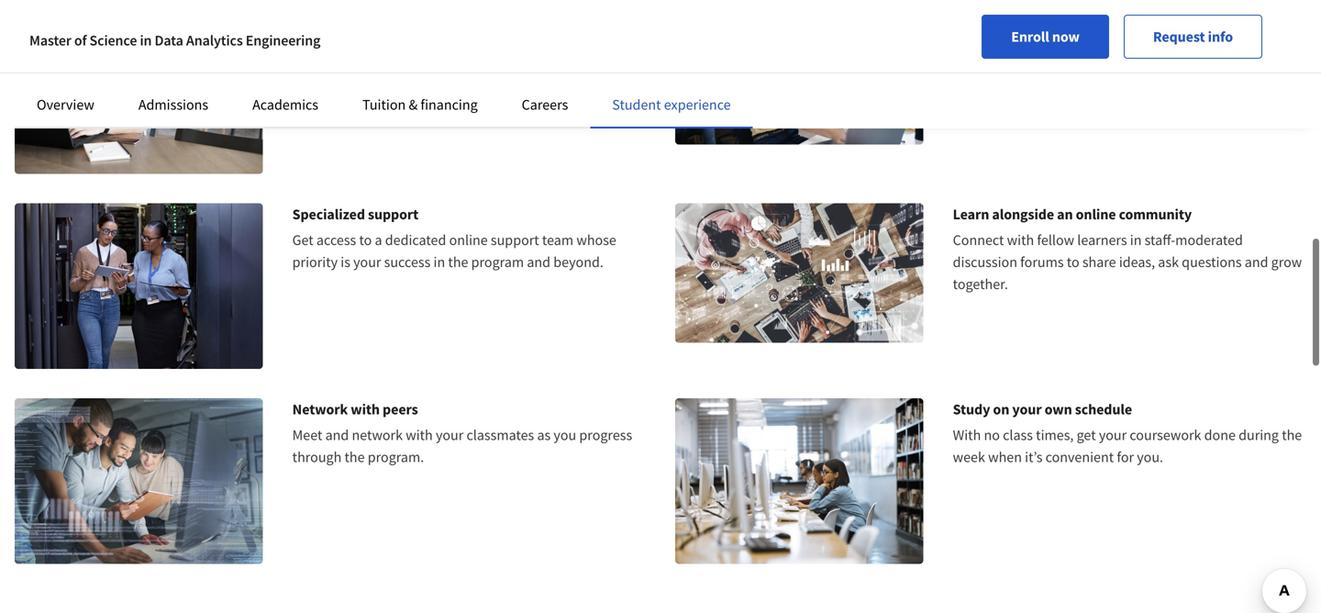 Task type: describe. For each thing, give the bounding box(es) containing it.
and inside network with peers meet and network with your classmates as you progress through the program.
[[325, 426, 349, 444]]

it's
[[1025, 448, 1043, 466]]

0 vertical spatial to-
[[984, 10, 1002, 28]]

many
[[531, 36, 565, 54]]

and down learning
[[1170, 58, 1193, 76]]

in left data
[[140, 31, 152, 50]]

with down peers
[[406, 426, 433, 444]]

data
[[155, 31, 183, 50]]

student experience link
[[613, 95, 731, 114]]

student
[[613, 95, 661, 114]]

your right the on
[[1013, 400, 1042, 418]]

learn alongside an online community connect with fellow learners in staff-moderated discussion forums to share ideas, ask questions and grow together.
[[953, 205, 1303, 293]]

one,
[[1252, 36, 1279, 54]]

enroll
[[1012, 28, 1050, 46]]

share
[[1083, 253, 1117, 271]]

community
[[1119, 205, 1192, 223]]

tuition & financing link
[[363, 95, 478, 114]]

financing
[[421, 95, 478, 114]]

1 horizontal spatial office
[[1117, 10, 1153, 28]]

admissions link
[[138, 95, 208, 114]]

your inside network with peers meet and network with your classmates as you progress through the program.
[[436, 426, 464, 444]]

coursework
[[1130, 426, 1202, 444]]

engineering
[[246, 31, 321, 50]]

request info button
[[1124, 15, 1263, 59]]

in inside one-to-one access during office hours dig deeper and consolidate your learning one-to-one, in virtual office hours with instructors and teaching assistants.
[[1282, 36, 1294, 54]]

success
[[384, 253, 431, 271]]

to inside specialized support get access to a dedicated online support team whose priority is your success in the program and beyond.
[[359, 231, 372, 249]]

learning
[[1154, 36, 1204, 54]]

yourself
[[349, 36, 399, 54]]

0 horizontal spatial hours
[[1033, 58, 1068, 76]]

an
[[1058, 205, 1074, 223]]

academics
[[253, 95, 319, 114]]

specialized support get access to a dedicated online support team whose priority is your success in the program and beyond.
[[293, 205, 617, 271]]

now
[[1053, 28, 1080, 46]]

overview
[[37, 95, 94, 114]]

enroll now
[[1012, 28, 1080, 46]]

moderated
[[1176, 231, 1244, 249]]

one-
[[1207, 36, 1235, 54]]

online inside learn alongside an online community connect with fellow learners in staff-moderated discussion forums to share ideas, ask questions and grow together.
[[1076, 205, 1117, 223]]

info
[[1209, 28, 1234, 46]]

together.
[[953, 275, 1009, 293]]

study
[[953, 400, 991, 418]]

master
[[29, 31, 71, 50]]

request
[[1154, 28, 1206, 46]]

specialized
[[293, 205, 365, 223]]

of
[[74, 31, 87, 50]]

when
[[989, 448, 1023, 466]]

tuition
[[363, 95, 406, 114]]

with
[[953, 426, 981, 444]]

program.
[[368, 448, 424, 466]]

careers link
[[522, 95, 568, 114]]

enroll now button
[[982, 15, 1110, 59]]

dig
[[953, 36, 973, 54]]

content,
[[460, 36, 511, 54]]

is
[[341, 253, 351, 271]]

from
[[526, 58, 555, 76]]

teaching
[[1196, 58, 1249, 76]]

done
[[1205, 426, 1236, 444]]

0 vertical spatial hours
[[1156, 10, 1193, 28]]

forums
[[1021, 253, 1064, 271]]

1 horizontal spatial to-
[[1235, 36, 1252, 54]]

one
[[1002, 10, 1026, 28]]

access for one
[[1029, 10, 1069, 28]]

classmates
[[467, 426, 534, 444]]

the inside study on your own schedule with no class times, get your coursework done during the week when it's convenient for you.
[[1282, 426, 1303, 444]]

team
[[542, 231, 574, 249]]

in inside learn alongside an online community connect with fellow learners in staff-moderated discussion forums to share ideas, ask questions and grow together.
[[1131, 231, 1142, 249]]

and inside specialized support get access to a dedicated online support team whose priority is your success in the program and beyond.
[[527, 253, 551, 271]]

instructors.
[[558, 58, 628, 76]]

on
[[994, 400, 1010, 418]]

schedule
[[1076, 400, 1133, 418]]

as inside network with peers meet and network with your classmates as you progress through the program.
[[537, 426, 551, 444]]

with inside one-to-one access during office hours dig deeper and consolidate your learning one-to-one, in virtual office hours with instructors and teaching assistants.
[[1071, 58, 1098, 76]]

admissions
[[138, 95, 208, 114]]

experience
[[664, 95, 731, 114]]



Task type: locate. For each thing, give the bounding box(es) containing it.
convenient
[[1046, 448, 1114, 466]]

with inside immerse yourself in course content, as many times as you need, with high-quality video lectures from instructors.
[[330, 58, 357, 76]]

during inside one-to-one access during office hours dig deeper and consolidate your learning one-to-one, in virtual office hours with instructors and teaching assistants.
[[1072, 10, 1115, 28]]

the inside network with peers meet and network with your classmates as you progress through the program.
[[345, 448, 365, 466]]

your up for on the right bottom of page
[[1099, 426, 1127, 444]]

instructors
[[1101, 58, 1167, 76]]

2 horizontal spatial the
[[1282, 426, 1303, 444]]

1 vertical spatial support
[[491, 231, 539, 249]]

consolidate
[[1049, 36, 1120, 54]]

in right success
[[434, 253, 445, 271]]

need,
[[293, 58, 327, 76]]

the right done
[[1282, 426, 1303, 444]]

the down network
[[345, 448, 365, 466]]

you up instructors.
[[622, 36, 644, 54]]

&
[[409, 95, 418, 114]]

0 horizontal spatial to
[[359, 231, 372, 249]]

priority
[[293, 253, 338, 271]]

overview link
[[37, 95, 94, 114]]

1 vertical spatial access
[[317, 231, 356, 249]]

online inside specialized support get access to a dedicated online support team whose priority is your success in the program and beyond.
[[449, 231, 488, 249]]

hours down enroll now
[[1033, 58, 1068, 76]]

learn
[[953, 205, 990, 223]]

1 vertical spatial during
[[1239, 426, 1280, 444]]

office up instructors
[[1117, 10, 1153, 28]]

discussion
[[953, 253, 1018, 271]]

get
[[293, 231, 314, 249]]

science
[[90, 31, 137, 50]]

own
[[1045, 400, 1073, 418]]

the inside specialized support get access to a dedicated online support team whose priority is your success in the program and beyond.
[[448, 253, 469, 271]]

0 vertical spatial during
[[1072, 10, 1115, 28]]

whose
[[577, 231, 617, 249]]

progress
[[580, 426, 633, 444]]

hours up learning
[[1156, 10, 1193, 28]]

online
[[1076, 205, 1117, 223], [449, 231, 488, 249]]

0 horizontal spatial as
[[514, 36, 528, 54]]

lectures
[[474, 58, 523, 76]]

0 vertical spatial support
[[368, 205, 419, 223]]

to left share
[[1067, 253, 1080, 271]]

alongside
[[993, 205, 1055, 223]]

during inside study on your own schedule with no class times, get your coursework done during the week when it's convenient for you.
[[1239, 426, 1280, 444]]

study on your own schedule with no class times, get your coursework done during the week when it's convenient for you.
[[953, 400, 1303, 466]]

grow
[[1272, 253, 1303, 271]]

fellow
[[1038, 231, 1075, 249]]

1 vertical spatial hours
[[1033, 58, 1068, 76]]

1 horizontal spatial as
[[537, 426, 551, 444]]

1 horizontal spatial the
[[448, 253, 469, 271]]

0 vertical spatial you
[[622, 36, 644, 54]]

and left grow
[[1245, 253, 1269, 271]]

1 vertical spatial to-
[[1235, 36, 1252, 54]]

access inside one-to-one access during office hours dig deeper and consolidate your learning one-to-one, in virtual office hours with instructors and teaching assistants.
[[1029, 10, 1069, 28]]

1 horizontal spatial to
[[1067, 253, 1080, 271]]

and inside learn alongside an online community connect with fellow learners in staff-moderated discussion forums to share ideas, ask questions and grow together.
[[1245, 253, 1269, 271]]

1 horizontal spatial online
[[1076, 205, 1117, 223]]

0 horizontal spatial during
[[1072, 10, 1115, 28]]

2 vertical spatial the
[[345, 448, 365, 466]]

peers
[[383, 400, 418, 418]]

deeper
[[976, 36, 1020, 54]]

times,
[[1036, 426, 1074, 444]]

1 horizontal spatial support
[[491, 231, 539, 249]]

with
[[330, 58, 357, 76], [1071, 58, 1098, 76], [1008, 231, 1035, 249], [351, 400, 380, 418], [406, 426, 433, 444]]

1 horizontal spatial access
[[1029, 10, 1069, 28]]

learners
[[1078, 231, 1128, 249]]

video
[[437, 58, 471, 76]]

network
[[293, 400, 348, 418]]

in right one, at the right of page
[[1282, 36, 1294, 54]]

in inside immerse yourself in course content, as many times as you need, with high-quality video lectures from instructors.
[[402, 36, 413, 54]]

0 horizontal spatial access
[[317, 231, 356, 249]]

online up program
[[449, 231, 488, 249]]

the left program
[[448, 253, 469, 271]]

0 horizontal spatial office
[[996, 58, 1030, 76]]

you
[[622, 36, 644, 54], [554, 426, 577, 444]]

0 vertical spatial the
[[448, 253, 469, 271]]

1 vertical spatial you
[[554, 426, 577, 444]]

0 vertical spatial office
[[1117, 10, 1153, 28]]

0 vertical spatial online
[[1076, 205, 1117, 223]]

1 vertical spatial office
[[996, 58, 1030, 76]]

immerse yourself in course content, as many times as you need, with high-quality video lectures from instructors.
[[293, 36, 644, 76]]

one-
[[953, 10, 984, 28]]

quality
[[391, 58, 434, 76]]

immerse
[[293, 36, 346, 54]]

support up program
[[491, 231, 539, 249]]

0 horizontal spatial online
[[449, 231, 488, 249]]

with left high-
[[330, 58, 357, 76]]

access for get
[[317, 231, 356, 249]]

get
[[1077, 426, 1097, 444]]

0 horizontal spatial to-
[[984, 10, 1002, 28]]

program
[[471, 253, 524, 271]]

and down team
[[527, 253, 551, 271]]

and
[[1023, 36, 1046, 54], [1170, 58, 1193, 76], [527, 253, 551, 271], [1245, 253, 1269, 271], [325, 426, 349, 444]]

hours
[[1156, 10, 1193, 28], [1033, 58, 1068, 76]]

course
[[416, 36, 457, 54]]

staff-
[[1145, 231, 1176, 249]]

0 vertical spatial access
[[1029, 10, 1069, 28]]

you.
[[1138, 448, 1164, 466]]

office down deeper
[[996, 58, 1030, 76]]

master of science in data analytics engineering
[[29, 31, 321, 50]]

virtual
[[953, 58, 993, 76]]

no
[[984, 426, 1000, 444]]

meet
[[293, 426, 323, 444]]

ask
[[1159, 253, 1179, 271]]

in inside specialized support get access to a dedicated online support team whose priority is your success in the program and beyond.
[[434, 253, 445, 271]]

you inside network with peers meet and network with your classmates as you progress through the program.
[[554, 426, 577, 444]]

high-
[[360, 58, 391, 76]]

times
[[568, 36, 602, 54]]

0 vertical spatial to
[[359, 231, 372, 249]]

assistants.
[[953, 80, 1017, 98]]

your inside specialized support get access to a dedicated online support team whose priority is your success in the program and beyond.
[[353, 253, 381, 271]]

1 horizontal spatial during
[[1239, 426, 1280, 444]]

1 vertical spatial the
[[1282, 426, 1303, 444]]

for
[[1117, 448, 1135, 466]]

1 horizontal spatial hours
[[1156, 10, 1193, 28]]

0 horizontal spatial support
[[368, 205, 419, 223]]

to- right info
[[1235, 36, 1252, 54]]

0 horizontal spatial you
[[554, 426, 577, 444]]

during
[[1072, 10, 1115, 28], [1239, 426, 1280, 444]]

support up a
[[368, 205, 419, 223]]

1 vertical spatial to
[[1067, 253, 1080, 271]]

online up learners
[[1076, 205, 1117, 223]]

as left many
[[514, 36, 528, 54]]

questions
[[1182, 253, 1242, 271]]

your inside one-to-one access during office hours dig deeper and consolidate your learning one-to-one, in virtual office hours with instructors and teaching assistants.
[[1123, 36, 1151, 54]]

careers
[[522, 95, 568, 114]]

during right done
[[1239, 426, 1280, 444]]

during up consolidate
[[1072, 10, 1115, 28]]

access right one
[[1029, 10, 1069, 28]]

with down consolidate
[[1071, 58, 1098, 76]]

support
[[368, 205, 419, 223], [491, 231, 539, 249]]

to inside learn alongside an online community connect with fellow learners in staff-moderated discussion forums to share ideas, ask questions and grow together.
[[1067, 253, 1080, 271]]

access inside specialized support get access to a dedicated online support team whose priority is your success in the program and beyond.
[[317, 231, 356, 249]]

your up instructors
[[1123, 36, 1151, 54]]

you inside immerse yourself in course content, as many times as you need, with high-quality video lectures from instructors.
[[622, 36, 644, 54]]

2 horizontal spatial as
[[605, 36, 619, 54]]

in up quality
[[402, 36, 413, 54]]

access up is
[[317, 231, 356, 249]]

with inside learn alongside an online community connect with fellow learners in staff-moderated discussion forums to share ideas, ask questions and grow together.
[[1008, 231, 1035, 249]]

academics link
[[253, 95, 319, 114]]

dedicated
[[385, 231, 446, 249]]

through
[[293, 448, 342, 466]]

a
[[375, 231, 382, 249]]

your right is
[[353, 253, 381, 271]]

with down alongside
[[1008, 231, 1035, 249]]

in
[[140, 31, 152, 50], [402, 36, 413, 54], [1282, 36, 1294, 54], [1131, 231, 1142, 249], [434, 253, 445, 271]]

office
[[1117, 10, 1153, 28], [996, 58, 1030, 76]]

to
[[359, 231, 372, 249], [1067, 253, 1080, 271]]

one-to-one access during office hours dig deeper and consolidate your learning one-to-one, in virtual office hours with instructors and teaching assistants.
[[953, 10, 1294, 98]]

tuition & financing
[[363, 95, 478, 114]]

request info
[[1154, 28, 1234, 46]]

access
[[1029, 10, 1069, 28], [317, 231, 356, 249]]

as
[[514, 36, 528, 54], [605, 36, 619, 54], [537, 426, 551, 444]]

1 vertical spatial online
[[449, 231, 488, 249]]

network with peers meet and network with your classmates as you progress through the program.
[[293, 400, 633, 466]]

in up ideas,
[[1131, 231, 1142, 249]]

0 horizontal spatial the
[[345, 448, 365, 466]]

as right times
[[605, 36, 619, 54]]

1 horizontal spatial you
[[622, 36, 644, 54]]

with up network
[[351, 400, 380, 418]]

you left progress
[[554, 426, 577, 444]]

to left a
[[359, 231, 372, 249]]

as right the classmates
[[537, 426, 551, 444]]

your left the classmates
[[436, 426, 464, 444]]

ideas,
[[1120, 253, 1156, 271]]

and down one
[[1023, 36, 1046, 54]]

class
[[1003, 426, 1034, 444]]

to- up deeper
[[984, 10, 1002, 28]]

analytics
[[186, 31, 243, 50]]

and right meet
[[325, 426, 349, 444]]



Task type: vqa. For each thing, say whether or not it's contained in the screenshot.
middle the
yes



